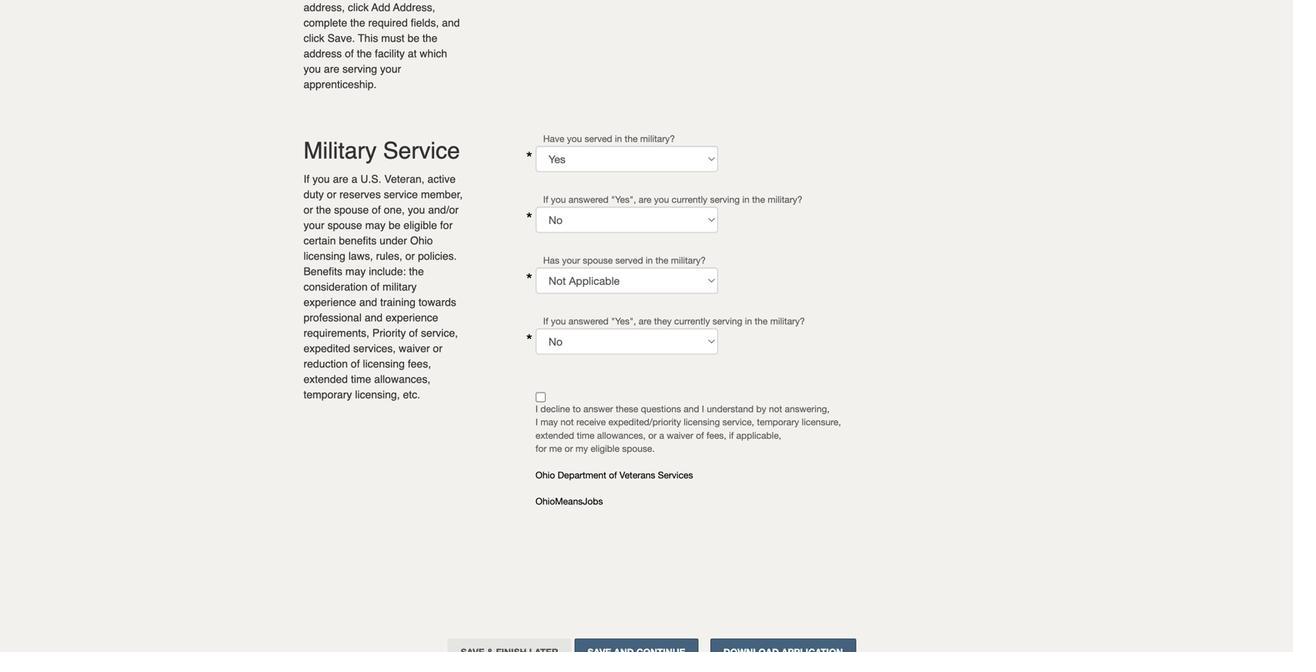 Task type: describe. For each thing, give the bounding box(es) containing it.
answering,
[[785, 403, 830, 414]]

fees, inside i decline to answer these questions and i understand by not answering, i may not receive expedited/priority licensing service, temporary licensure, extended time allowances, or a waiver of fees, if applicable, for me or my eligible spouse.
[[707, 430, 727, 441]]

towards
[[419, 296, 456, 308]]

u.s.
[[361, 173, 381, 185]]

member,
[[421, 188, 463, 201]]

benefits
[[304, 265, 343, 278]]

of left veterans
[[609, 469, 617, 480]]

are for if you answered "yes", are you currently serving in the military?
[[639, 194, 652, 205]]

ohiomeansjobs link
[[536, 496, 603, 507]]

1 vertical spatial experience
[[386, 311, 438, 324]]

of down services, at the left of the page
[[351, 358, 360, 370]]

service, inside i decline to answer these questions and i understand by not answering, i may not receive expedited/priority licensing service, temporary licensure, extended time allowances, or a waiver of fees, if applicable, for me or my eligible spouse.
[[723, 417, 755, 427]]

priority
[[372, 327, 406, 339]]

one,
[[384, 204, 405, 216]]

1 horizontal spatial ohio
[[536, 469, 555, 480]]

my
[[576, 443, 588, 454]]

of right priority
[[409, 327, 418, 339]]

to
[[573, 403, 581, 414]]

duty
[[304, 188, 324, 201]]

0 vertical spatial not
[[769, 403, 782, 414]]

questions
[[641, 403, 681, 414]]

fees, inside if you are a u.s. veteran, active duty or reserves service member, or the spouse of one, you and/or your spouse may be eligible for certain benefits under ohio licensing laws, rules, or policies. benefits may include: the consideration of military experience and training towards professional and experience requirements, priority of service, expedited services, waiver or reduction of licensing fees, extended time allowances, temporary licensing, etc.
[[408, 358, 431, 370]]

eligible inside i decline to answer these questions and i understand by not answering, i may not receive expedited/priority licensing service, temporary licensure, extended time allowances, or a waiver of fees, if applicable, for me or my eligible spouse.
[[591, 443, 620, 454]]

or right rules,
[[405, 250, 415, 262]]

you for if you are a u.s. veteran, active duty or reserves service member, or the spouse of one, you and/or your spouse may be eligible for certain benefits under ohio licensing laws, rules, or policies. benefits may include: the consideration of military experience and training towards professional and experience requirements, priority of service, expedited services, waiver or reduction of licensing fees, extended time allowances, temporary licensing, etc.
[[313, 173, 330, 185]]

extended inside i decline to answer these questions and i understand by not answering, i may not receive expedited/priority licensing service, temporary licensure, extended time allowances, or a waiver of fees, if applicable, for me or my eligible spouse.
[[536, 430, 574, 441]]

0 vertical spatial licensing
[[304, 250, 346, 262]]

services,
[[353, 342, 396, 355]]

1 vertical spatial may
[[346, 265, 366, 278]]

reserves
[[340, 188, 381, 201]]

certain
[[304, 234, 336, 247]]

etc.
[[403, 388, 420, 401]]

under
[[380, 234, 407, 247]]

they
[[654, 316, 672, 326]]

"yes", for you
[[611, 194, 636, 205]]

your inside if you are a u.s. veteran, active duty or reserves service member, or the spouse of one, you and/or your spouse may be eligible for certain benefits under ohio licensing laws, rules, or policies. benefits may include: the consideration of military experience and training towards professional and experience requirements, priority of service, expedited services, waiver or reduction of licensing fees, extended time allowances, temporary licensing, etc.
[[304, 219, 325, 231]]

ohio inside if you are a u.s. veteran, active duty or reserves service member, or the spouse of one, you and/or your spouse may be eligible for certain benefits under ohio licensing laws, rules, or policies. benefits may include: the consideration of military experience and training towards professional and experience requirements, priority of service, expedited services, waiver or reduction of licensing fees, extended time allowances, temporary licensing, etc.
[[410, 234, 433, 247]]

if you answered "yes", are you currently serving in the military?
[[543, 194, 803, 205]]

of down include: at the left top of page
[[371, 281, 380, 293]]

licensing inside i decline to answer these questions and i understand by not answering, i may not receive expedited/priority licensing service, temporary licensure, extended time allowances, or a waiver of fees, if applicable, for me or my eligible spouse.
[[684, 417, 720, 427]]

answer
[[584, 403, 613, 414]]

department
[[558, 469, 607, 480]]

include:
[[369, 265, 406, 278]]

a inside if you are a u.s. veteran, active duty or reserves service member, or the spouse of one, you and/or your spouse may be eligible for certain benefits under ohio licensing laws, rules, or policies. benefits may include: the consideration of military experience and training towards professional and experience requirements, priority of service, expedited services, waiver or reduction of licensing fees, extended time allowances, temporary licensing, etc.
[[352, 173, 358, 185]]

consideration
[[304, 281, 368, 293]]

if
[[729, 430, 734, 441]]

1 vertical spatial spouse
[[328, 219, 362, 231]]

a inside i decline to answer these questions and i understand by not answering, i may not receive expedited/priority licensing service, temporary licensure, extended time allowances, or a waiver of fees, if applicable, for me or my eligible spouse.
[[659, 430, 664, 441]]

service
[[383, 137, 460, 164]]

answered for if you answered "yes", are they currently serving in the military?
[[569, 316, 609, 326]]

0 vertical spatial experience
[[304, 296, 356, 308]]

reduction
[[304, 358, 348, 370]]

you for have you served in the military?
[[567, 133, 582, 144]]

has
[[543, 255, 560, 266]]

i decline to answer these questions and i understand by not answering, i may not receive expedited/priority licensing service, temporary licensure, extended time allowances, or a waiver of fees, if applicable, for me or my eligible spouse.
[[536, 403, 841, 454]]

professional
[[304, 311, 362, 324]]

training
[[380, 296, 416, 308]]

eligible inside if you are a u.s. veteran, active duty or reserves service member, or the spouse of one, you and/or your spouse may be eligible for certain benefits under ohio licensing laws, rules, or policies. benefits may include: the consideration of military experience and training towards professional and experience requirements, priority of service, expedited services, waiver or reduction of licensing fees, extended time allowances, temporary licensing, etc.
[[404, 219, 437, 231]]

service, inside if you are a u.s. veteran, active duty or reserves service member, or the spouse of one, you and/or your spouse may be eligible for certain benefits under ohio licensing laws, rules, or policies. benefits may include: the consideration of military experience and training towards professional and experience requirements, priority of service, expedited services, waiver or reduction of licensing fees, extended time allowances, temporary licensing, etc.
[[421, 327, 458, 339]]

requirements,
[[304, 327, 370, 339]]

if for if you answered "yes", are they currently serving in the military?
[[543, 316, 549, 326]]

receive
[[577, 417, 606, 427]]

1 vertical spatial your
[[562, 255, 580, 266]]

by
[[756, 403, 767, 414]]

if for if you answered "yes", are you currently serving in the military?
[[543, 194, 549, 205]]

be
[[389, 219, 401, 231]]

are for if you answered "yes", are they currently serving in the military?
[[639, 316, 652, 326]]

of inside i decline to answer these questions and i understand by not answering, i may not receive expedited/priority licensing service, temporary licensure, extended time allowances, or a waiver of fees, if applicable, for me or my eligible spouse.
[[696, 430, 704, 441]]

military
[[383, 281, 417, 293]]

if for if you are a u.s. veteran, active duty or reserves service member, or the spouse of one, you and/or your spouse may be eligible for certain benefits under ohio licensing laws, rules, or policies. benefits may include: the consideration of military experience and training towards professional and experience requirements, priority of service, expedited services, waiver or reduction of licensing fees, extended time allowances, temporary licensing, etc.
[[304, 173, 310, 185]]

allowances, inside i decline to answer these questions and i understand by not answering, i may not receive expedited/priority licensing service, temporary licensure, extended time allowances, or a waiver of fees, if applicable, for me or my eligible spouse.
[[597, 430, 646, 441]]

ohio department of veterans services
[[536, 469, 693, 480]]

you for if you answered "yes", are you currently serving in the military?
[[551, 194, 566, 205]]

"yes", for they
[[611, 316, 636, 326]]

for inside if you are a u.s. veteran, active duty or reserves service member, or the spouse of one, you and/or your spouse may be eligible for certain benefits under ohio licensing laws, rules, or policies. benefits may include: the consideration of military experience and training towards professional and experience requirements, priority of service, expedited services, waiver or reduction of licensing fees, extended time allowances, temporary licensing, etc.
[[440, 219, 453, 231]]

ohio department of veterans services link
[[536, 469, 693, 480]]

and/or
[[428, 204, 459, 216]]

1 horizontal spatial licensing
[[363, 358, 405, 370]]

or right duty
[[327, 188, 337, 201]]

time inside if you are a u.s. veteran, active duty or reserves service member, or the spouse of one, you and/or your spouse may be eligible for certain benefits under ohio licensing laws, rules, or policies. benefits may include: the consideration of military experience and training towards professional and experience requirements, priority of service, expedited services, waiver or reduction of licensing fees, extended time allowances, temporary licensing, etc.
[[351, 373, 371, 385]]

0 horizontal spatial served
[[585, 133, 613, 144]]



Task type: vqa. For each thing, say whether or not it's contained in the screenshot.
"credit"
no



Task type: locate. For each thing, give the bounding box(es) containing it.
service
[[384, 188, 418, 201]]

fees,
[[408, 358, 431, 370], [707, 430, 727, 441]]

you up has your spouse served in the military?
[[654, 194, 669, 205]]

currently
[[672, 194, 708, 205], [674, 316, 710, 326]]

have you served in the military?
[[543, 133, 675, 144]]

may down decline
[[541, 417, 558, 427]]

allowances, up etc.
[[374, 373, 431, 385]]

ohio
[[410, 234, 433, 247], [536, 469, 555, 480]]

allowances, inside if you are a u.s. veteran, active duty or reserves service member, or the spouse of one, you and/or your spouse may be eligible for certain benefits under ohio licensing laws, rules, or policies. benefits may include: the consideration of military experience and training towards professional and experience requirements, priority of service, expedited services, waiver or reduction of licensing fees, extended time allowances, temporary licensing, etc.
[[374, 373, 431, 385]]

fees, left if
[[707, 430, 727, 441]]

0 horizontal spatial fees,
[[408, 358, 431, 370]]

has your spouse served in the military?
[[543, 255, 706, 266]]

your right has
[[562, 255, 580, 266]]

are inside if you are a u.s. veteran, active duty or reserves service member, or the spouse of one, you and/or your spouse may be eligible for certain benefits under ohio licensing laws, rules, or policies. benefits may include: the consideration of military experience and training towards professional and experience requirements, priority of service, expedited services, waiver or reduction of licensing fees, extended time allowances, temporary licensing, etc.
[[333, 173, 349, 185]]

served right have
[[585, 133, 613, 144]]

time up licensing,
[[351, 373, 371, 385]]

and up priority
[[365, 311, 383, 324]]

ohiomeansjobs
[[536, 496, 603, 507]]

served down if you answered "yes", are you currently serving in the military?
[[616, 255, 643, 266]]

0 vertical spatial answered
[[569, 194, 609, 205]]

ohio down me
[[536, 469, 555, 480]]

for inside i decline to answer these questions and i understand by not answering, i may not receive expedited/priority licensing service, temporary licensure, extended time allowances, or a waiver of fees, if applicable, for me or my eligible spouse.
[[536, 443, 547, 454]]

not down to
[[561, 417, 574, 427]]

time inside i decline to answer these questions and i understand by not answering, i may not receive expedited/priority licensing service, temporary licensure, extended time allowances, or a waiver of fees, if applicable, for me or my eligible spouse.
[[577, 430, 595, 441]]

0 vertical spatial are
[[333, 173, 349, 185]]

have
[[543, 133, 565, 144]]

0 horizontal spatial your
[[304, 219, 325, 231]]

0 vertical spatial fees,
[[408, 358, 431, 370]]

eligible
[[404, 219, 437, 231], [591, 443, 620, 454]]

i
[[536, 403, 538, 414], [702, 403, 704, 414], [536, 417, 538, 427]]

of
[[372, 204, 381, 216], [371, 281, 380, 293], [409, 327, 418, 339], [351, 358, 360, 370], [696, 430, 704, 441], [609, 469, 617, 480]]

eligible right be in the left of the page
[[404, 219, 437, 231]]

me
[[549, 443, 562, 454]]

0 vertical spatial ohio
[[410, 234, 433, 247]]

answered down have you served in the military?
[[569, 194, 609, 205]]

1 vertical spatial a
[[659, 430, 664, 441]]

understand
[[707, 403, 754, 414]]

a down expedited/priority
[[659, 430, 664, 441]]

1 vertical spatial licensing
[[363, 358, 405, 370]]

1 vertical spatial for
[[536, 443, 547, 454]]

1 vertical spatial and
[[365, 311, 383, 324]]

expedited/priority
[[609, 417, 681, 427]]

temporary inside i decline to answer these questions and i understand by not answering, i may not receive expedited/priority licensing service, temporary licensure, extended time allowances, or a waiver of fees, if applicable, for me or my eligible spouse.
[[757, 417, 799, 427]]

serving
[[710, 194, 740, 205], [713, 316, 743, 326]]

may down laws,
[[346, 265, 366, 278]]

0 vertical spatial a
[[352, 173, 358, 185]]

not right by
[[769, 403, 782, 414]]

laws,
[[349, 250, 373, 262]]

0 vertical spatial for
[[440, 219, 453, 231]]

benefits
[[339, 234, 377, 247]]

0 horizontal spatial time
[[351, 373, 371, 385]]

2 vertical spatial and
[[684, 403, 699, 414]]

1 vertical spatial allowances,
[[597, 430, 646, 441]]

spouse
[[334, 204, 369, 216], [328, 219, 362, 231], [583, 255, 613, 266]]

licensing,
[[355, 388, 400, 401]]

2 vertical spatial are
[[639, 316, 652, 326]]

1 vertical spatial not
[[561, 417, 574, 427]]

0 vertical spatial extended
[[304, 373, 348, 385]]

waiver down priority
[[399, 342, 430, 355]]

served
[[585, 133, 613, 144], [616, 255, 643, 266]]

or down towards
[[433, 342, 443, 355]]

or down duty
[[304, 204, 313, 216]]

0 vertical spatial serving
[[710, 194, 740, 205]]

0 horizontal spatial not
[[561, 417, 574, 427]]

extended inside if you are a u.s. veteran, active duty or reserves service member, or the spouse of one, you and/or your spouse may be eligible for certain benefits under ohio licensing laws, rules, or policies. benefits may include: the consideration of military experience and training towards professional and experience requirements, priority of service, expedited services, waiver or reduction of licensing fees, extended time allowances, temporary licensing, etc.
[[304, 373, 348, 385]]

1 horizontal spatial for
[[536, 443, 547, 454]]

1 horizontal spatial waiver
[[667, 430, 694, 441]]

licensing
[[304, 250, 346, 262], [363, 358, 405, 370], [684, 417, 720, 427]]

licensing down understand
[[684, 417, 720, 427]]

currently for they
[[674, 316, 710, 326]]

1 answered from the top
[[569, 194, 609, 205]]

may left be in the left of the page
[[365, 219, 386, 231]]

1 "yes", from the top
[[611, 194, 636, 205]]

you down service
[[408, 204, 425, 216]]

if you are a u.s. veteran, active duty or reserves service member, or the spouse of one, you and/or your spouse may be eligible for certain benefits under ohio licensing laws, rules, or policies. benefits may include: the consideration of military experience and training towards professional and experience requirements, priority of service, expedited services, waiver or reduction of licensing fees, extended time allowances, temporary licensing, etc.
[[304, 173, 463, 401]]

"yes", up has your spouse served in the military?
[[611, 194, 636, 205]]

temporary down reduction
[[304, 388, 352, 401]]

extended up me
[[536, 430, 574, 441]]

fees, up etc.
[[408, 358, 431, 370]]

spouse.
[[622, 443, 655, 454]]

None checkbox
[[536, 392, 546, 402]]

0 horizontal spatial allowances,
[[374, 373, 431, 385]]

military?
[[640, 133, 675, 144], [768, 194, 803, 205], [671, 255, 706, 266], [770, 316, 805, 326]]

policies.
[[418, 250, 457, 262]]

veteran,
[[384, 173, 425, 185]]

if you answered "yes", are they currently serving in the military?
[[543, 316, 805, 326]]

waiver inside if you are a u.s. veteran, active duty or reserves service member, or the spouse of one, you and/or your spouse may be eligible for certain benefits under ohio licensing laws, rules, or policies. benefits may include: the consideration of military experience and training towards professional and experience requirements, priority of service, expedited services, waiver or reduction of licensing fees, extended time allowances, temporary licensing, etc.
[[399, 342, 430, 355]]

or
[[327, 188, 337, 201], [304, 204, 313, 216], [405, 250, 415, 262], [433, 342, 443, 355], [648, 430, 657, 441], [565, 443, 573, 454]]

applicable,
[[737, 430, 782, 441]]

not
[[769, 403, 782, 414], [561, 417, 574, 427]]

answered
[[569, 194, 609, 205], [569, 316, 609, 326]]

if up has
[[543, 194, 549, 205]]

or down expedited/priority
[[648, 430, 657, 441]]

extended
[[304, 373, 348, 385], [536, 430, 574, 441]]

0 vertical spatial allowances,
[[374, 373, 431, 385]]

experience up professional
[[304, 296, 356, 308]]

time
[[351, 373, 371, 385], [577, 430, 595, 441]]

licensure,
[[802, 417, 841, 427]]

0 vertical spatial spouse
[[334, 204, 369, 216]]

0 horizontal spatial waiver
[[399, 342, 430, 355]]

2 "yes", from the top
[[611, 316, 636, 326]]

0 horizontal spatial experience
[[304, 296, 356, 308]]

0 horizontal spatial licensing
[[304, 250, 346, 262]]

0 vertical spatial served
[[585, 133, 613, 144]]

0 vertical spatial may
[[365, 219, 386, 231]]

services
[[658, 469, 693, 480]]

1 vertical spatial are
[[639, 194, 652, 205]]

0 horizontal spatial eligible
[[404, 219, 437, 231]]

rules,
[[376, 250, 402, 262]]

are left they
[[639, 316, 652, 326]]

i left receive
[[536, 417, 538, 427]]

1 vertical spatial currently
[[674, 316, 710, 326]]

1 vertical spatial service,
[[723, 417, 755, 427]]

of left if
[[696, 430, 704, 441]]

service, down towards
[[421, 327, 458, 339]]

are
[[333, 173, 349, 185], [639, 194, 652, 205], [639, 316, 652, 326]]

0 horizontal spatial a
[[352, 173, 358, 185]]

0 vertical spatial eligible
[[404, 219, 437, 231]]

0 vertical spatial currently
[[672, 194, 708, 205]]

1 vertical spatial waiver
[[667, 430, 694, 441]]

you down have
[[551, 194, 566, 205]]

0 vertical spatial waiver
[[399, 342, 430, 355]]

0 vertical spatial if
[[304, 173, 310, 185]]

"yes",
[[611, 194, 636, 205], [611, 316, 636, 326]]

or left my
[[565, 443, 573, 454]]

military
[[304, 137, 377, 164]]

licensing down services, at the left of the page
[[363, 358, 405, 370]]

i left decline
[[536, 403, 538, 414]]

1 horizontal spatial a
[[659, 430, 664, 441]]

2 vertical spatial may
[[541, 417, 558, 427]]

1 vertical spatial answered
[[569, 316, 609, 326]]

1 vertical spatial serving
[[713, 316, 743, 326]]

0 vertical spatial your
[[304, 219, 325, 231]]

for left me
[[536, 443, 547, 454]]

you right have
[[567, 133, 582, 144]]

temporary down by
[[757, 417, 799, 427]]

1 horizontal spatial fees,
[[707, 430, 727, 441]]

0 vertical spatial time
[[351, 373, 371, 385]]

spouse down reserves
[[334, 204, 369, 216]]

if up duty
[[304, 173, 310, 185]]

1 vertical spatial fees,
[[707, 430, 727, 441]]

1 vertical spatial time
[[577, 430, 595, 441]]

1 vertical spatial served
[[616, 255, 643, 266]]

these
[[616, 403, 639, 414]]

0 vertical spatial temporary
[[304, 388, 352, 401]]

the
[[625, 133, 638, 144], [752, 194, 765, 205], [316, 204, 331, 216], [656, 255, 669, 266], [409, 265, 424, 278], [755, 316, 768, 326]]

you up duty
[[313, 173, 330, 185]]

1 horizontal spatial your
[[562, 255, 580, 266]]

0 horizontal spatial extended
[[304, 373, 348, 385]]

1 vertical spatial temporary
[[757, 417, 799, 427]]

and left training
[[359, 296, 377, 308]]

active
[[428, 173, 456, 185]]

for
[[440, 219, 453, 231], [536, 443, 547, 454]]

serving for they
[[713, 316, 743, 326]]

a
[[352, 173, 358, 185], [659, 430, 664, 441]]

answered for if you answered "yes", are you currently serving in the military?
[[569, 194, 609, 205]]

i left understand
[[702, 403, 704, 414]]

service,
[[421, 327, 458, 339], [723, 417, 755, 427]]

and
[[359, 296, 377, 308], [365, 311, 383, 324], [684, 403, 699, 414]]

experience
[[304, 296, 356, 308], [386, 311, 438, 324]]

in
[[615, 133, 622, 144], [743, 194, 750, 205], [646, 255, 653, 266], [745, 316, 752, 326]]

service, up if
[[723, 417, 755, 427]]

spouse up benefits
[[328, 219, 362, 231]]

1 vertical spatial ohio
[[536, 469, 555, 480]]

temporary inside if you are a u.s. veteran, active duty or reserves service member, or the spouse of one, you and/or your spouse may be eligible for certain benefits under ohio licensing laws, rules, or policies. benefits may include: the consideration of military experience and training towards professional and experience requirements, priority of service, expedited services, waiver or reduction of licensing fees, extended time allowances, temporary licensing, etc.
[[304, 388, 352, 401]]

you for if you answered "yes", are they currently serving in the military?
[[551, 316, 566, 326]]

allowances, up spouse.
[[597, 430, 646, 441]]

are up reserves
[[333, 173, 349, 185]]

spouse right has
[[583, 255, 613, 266]]

waiver inside i decline to answer these questions and i understand by not answering, i may not receive expedited/priority licensing service, temporary licensure, extended time allowances, or a waiver of fees, if applicable, for me or my eligible spouse.
[[667, 430, 694, 441]]

2 vertical spatial spouse
[[583, 255, 613, 266]]

0 vertical spatial and
[[359, 296, 377, 308]]

veterans
[[620, 469, 656, 480]]

experience down training
[[386, 311, 438, 324]]

expedited
[[304, 342, 350, 355]]

of left one,
[[372, 204, 381, 216]]

military service
[[304, 137, 460, 164]]

0 vertical spatial "yes",
[[611, 194, 636, 205]]

1 horizontal spatial experience
[[386, 311, 438, 324]]

1 horizontal spatial allowances,
[[597, 430, 646, 441]]

time up my
[[577, 430, 595, 441]]

None button
[[448, 639, 572, 652], [575, 639, 699, 652], [448, 639, 572, 652], [575, 639, 699, 652]]

1 horizontal spatial served
[[616, 255, 643, 266]]

2 vertical spatial licensing
[[684, 417, 720, 427]]

1 horizontal spatial temporary
[[757, 417, 799, 427]]

2 vertical spatial if
[[543, 316, 549, 326]]

are up has your spouse served in the military?
[[639, 194, 652, 205]]

if
[[304, 173, 310, 185], [543, 194, 549, 205], [543, 316, 549, 326]]

you down has
[[551, 316, 566, 326]]

if inside if you are a u.s. veteran, active duty or reserves service member, or the spouse of one, you and/or your spouse may be eligible for certain benefits under ohio licensing laws, rules, or policies. benefits may include: the consideration of military experience and training towards professional and experience requirements, priority of service, expedited services, waiver or reduction of licensing fees, extended time allowances, temporary licensing, etc.
[[304, 173, 310, 185]]

1 horizontal spatial eligible
[[591, 443, 620, 454]]

2 answered from the top
[[569, 316, 609, 326]]

waiver
[[399, 342, 430, 355], [667, 430, 694, 441]]

0 horizontal spatial for
[[440, 219, 453, 231]]

your up certain
[[304, 219, 325, 231]]

1 vertical spatial eligible
[[591, 443, 620, 454]]

1 vertical spatial extended
[[536, 430, 574, 441]]

eligible right my
[[591, 443, 620, 454]]

0 horizontal spatial temporary
[[304, 388, 352, 401]]

licensing up benefits
[[304, 250, 346, 262]]

currently for you
[[672, 194, 708, 205]]

serving for you
[[710, 194, 740, 205]]

1 vertical spatial "yes",
[[611, 316, 636, 326]]

2 horizontal spatial licensing
[[684, 417, 720, 427]]

1 horizontal spatial time
[[577, 430, 595, 441]]

answered down has your spouse served in the military?
[[569, 316, 609, 326]]

ohio up policies.
[[410, 234, 433, 247]]

extended down reduction
[[304, 373, 348, 385]]

and right questions
[[684, 403, 699, 414]]

"yes", left they
[[611, 316, 636, 326]]

temporary
[[304, 388, 352, 401], [757, 417, 799, 427]]

may
[[365, 219, 386, 231], [346, 265, 366, 278], [541, 417, 558, 427]]

you
[[567, 133, 582, 144], [313, 173, 330, 185], [551, 194, 566, 205], [654, 194, 669, 205], [408, 204, 425, 216], [551, 316, 566, 326]]

if down has
[[543, 316, 549, 326]]

may inside i decline to answer these questions and i understand by not answering, i may not receive expedited/priority licensing service, temporary licensure, extended time allowances, or a waiver of fees, if applicable, for me or my eligible spouse.
[[541, 417, 558, 427]]

0 horizontal spatial ohio
[[410, 234, 433, 247]]

and inside i decline to answer these questions and i understand by not answering, i may not receive expedited/priority licensing service, temporary licensure, extended time allowances, or a waiver of fees, if applicable, for me or my eligible spouse.
[[684, 403, 699, 414]]

for down the and/or
[[440, 219, 453, 231]]

1 horizontal spatial not
[[769, 403, 782, 414]]

a up reserves
[[352, 173, 358, 185]]

1 horizontal spatial extended
[[536, 430, 574, 441]]

0 vertical spatial service,
[[421, 327, 458, 339]]

1 vertical spatial if
[[543, 194, 549, 205]]

decline
[[541, 403, 570, 414]]

1 horizontal spatial service,
[[723, 417, 755, 427]]

allowances,
[[374, 373, 431, 385], [597, 430, 646, 441]]

0 horizontal spatial service,
[[421, 327, 458, 339]]

waiver down questions
[[667, 430, 694, 441]]

your
[[304, 219, 325, 231], [562, 255, 580, 266]]



